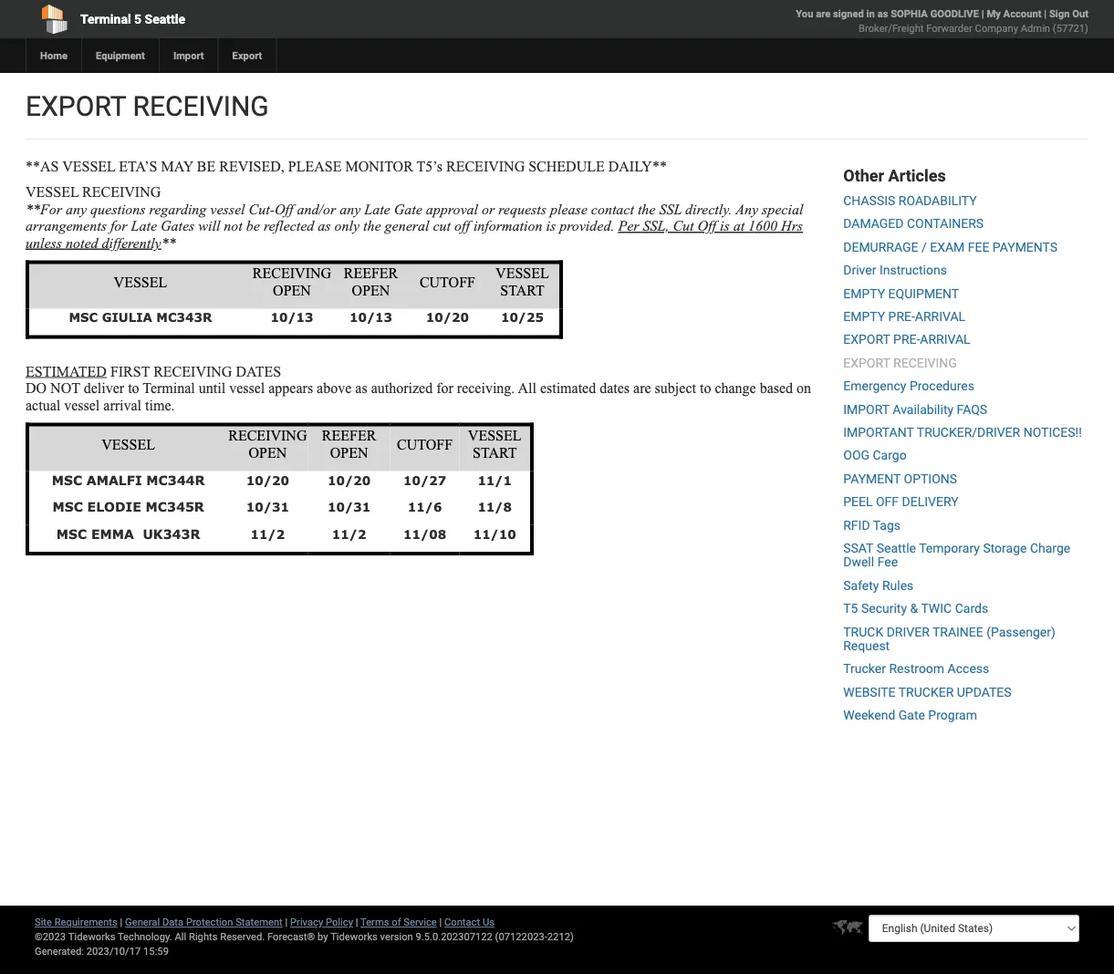 Task type: describe. For each thing, give the bounding box(es) containing it.
will
[[198, 218, 220, 234]]

2 vertical spatial export
[[843, 356, 890, 371]]

| up the tideworks
[[356, 917, 358, 929]]

in
[[867, 8, 875, 20]]

admin
[[1021, 22, 1050, 34]]

security
[[861, 601, 907, 616]]

msc for msc amalfi mc344r
[[52, 472, 82, 488]]

receiving inside estimated first receiving dates do not deliver to terminal until vessel appears above as authorized for receiving. all estimated dates are subject to change based on actual vessel arrival time.
[[153, 363, 232, 380]]

(57721)
[[1053, 22, 1089, 34]]

1 to from the left
[[128, 380, 139, 397]]

faqs
[[957, 402, 988, 417]]

appears
[[269, 380, 313, 397]]

1 any from the left
[[66, 201, 87, 217]]

contact
[[591, 201, 634, 217]]

/
[[922, 240, 927, 255]]

cut
[[433, 218, 451, 234]]

please
[[550, 201, 588, 217]]

payment options link
[[843, 471, 957, 486]]

off inside per ssl, cut off is at 1600 hrs unless noted differently
[[698, 218, 716, 234]]

2 horizontal spatial 10/20
[[426, 310, 469, 325]]

reflected
[[264, 218, 314, 234]]

schedule
[[529, 158, 605, 174]]

| left my
[[982, 8, 984, 20]]

weekend gate program link
[[843, 708, 977, 723]]

home
[[40, 50, 68, 62]]

trucker
[[843, 662, 886, 677]]

reefer open for mc343r
[[344, 265, 398, 298]]

cargo
[[873, 448, 907, 463]]

msc emma  uk343r
[[56, 526, 200, 542]]

sign
[[1049, 8, 1070, 20]]

terms of service link
[[361, 917, 437, 929]]

availability
[[893, 402, 954, 417]]

ssat seattle temporary storage charge dwell fee link
[[843, 541, 1071, 570]]

home link
[[26, 38, 81, 73]]

1 empty from the top
[[843, 286, 885, 301]]

1 horizontal spatial late
[[364, 201, 390, 217]]

not
[[224, 218, 243, 234]]

1 vertical spatial pre-
[[893, 332, 920, 347]]

chassis roadability link
[[843, 193, 977, 208]]

vessel receiving
[[26, 184, 161, 200]]

| left general
[[120, 917, 123, 929]]

0 horizontal spatial 10/20
[[246, 473, 289, 488]]

open down appears
[[249, 444, 287, 461]]

damaged containers link
[[843, 216, 984, 232]]

0 vertical spatial arrival
[[915, 309, 966, 324]]

site
[[35, 917, 52, 929]]

terminal inside estimated first receiving dates do not deliver to terminal until vessel appears above as authorized for receiving. all estimated dates are subject to change based on actual vessel arrival time.
[[143, 380, 195, 397]]

important
[[843, 425, 914, 440]]

receiving up or
[[446, 158, 525, 174]]

vessel up msc amalfi mc344r on the left of page
[[102, 436, 155, 452]]

vessel up msc giulia mc343r
[[114, 274, 167, 290]]

monitor
[[345, 158, 413, 174]]

trainee
[[933, 625, 984, 640]]

is inside the **for any questions regarding vessel cut-off and/or any late gate approval or requests please contact the ssl directly. any special arrangements for late gates will not be reflected as only the general cut off information is provided.
[[546, 218, 556, 234]]

15:59
[[143, 946, 169, 958]]

t5's
[[417, 158, 443, 174]]

10/27
[[403, 473, 446, 488]]

general
[[385, 218, 429, 234]]

terms
[[361, 917, 389, 929]]

reefer for msc amalfi mc344r
[[322, 428, 376, 444]]

mc345r
[[146, 499, 204, 515]]

above
[[317, 380, 352, 397]]

(passenger)
[[987, 625, 1056, 640]]

options
[[904, 471, 957, 486]]

generated:
[[35, 946, 84, 958]]

is inside per ssl, cut off is at 1600 hrs unless noted differently
[[720, 218, 730, 234]]

cut
[[673, 218, 694, 234]]

| up 9.5.0.202307122
[[439, 917, 442, 929]]

off
[[876, 495, 899, 510]]

privacy
[[290, 917, 323, 929]]

as inside you are signed in as sophia goodlive | my account | sign out broker/freight forwarder company admin (57721)
[[878, 8, 888, 20]]

empty pre-arrival link
[[843, 309, 966, 324]]

2023/10/17
[[86, 946, 141, 958]]

as inside estimated first receiving dates do not deliver to terminal until vessel appears above as authorized for receiving. all estimated dates are subject to change based on actual vessel arrival time.
[[355, 380, 367, 397]]

11/8
[[478, 499, 512, 514]]

ssat
[[843, 541, 874, 556]]

oog
[[843, 448, 870, 463]]

empty equipment link
[[843, 286, 959, 301]]

ssl
[[659, 201, 682, 217]]

receiving inside other articles chassis roadability damaged containers demurrage / exam fee payments driver instructions empty equipment empty pre-arrival export pre-arrival export receiving emergency procedures import availability faqs important trucker/driver notices!! oog cargo payment options peel off delivery rfid tags ssat seattle temporary storage charge dwell fee safety rules t5 security & twic cards truck driver trainee (passenger) request trucker restroom access website trucker updates weekend gate program
[[893, 356, 957, 371]]

open down reflected
[[273, 282, 311, 298]]

protection
[[186, 917, 233, 929]]

&
[[910, 601, 918, 616]]

dates
[[600, 380, 630, 397]]

**
[[161, 235, 176, 251]]

receiving open for msc amalfi mc344r
[[228, 428, 307, 461]]

1 vertical spatial arrival
[[920, 332, 971, 347]]

msc for msc emma  uk343r
[[56, 526, 87, 542]]

estimated
[[26, 363, 107, 380]]

receiving down appears
[[228, 428, 307, 444]]

restroom
[[889, 662, 945, 677]]

site requirements | general data protection statement | privacy policy | terms of service | contact us ©2023 tideworks technology. all rights reserved. forecast® by tideworks version 9.5.0.202307122 (07122023-2212) generated: 2023/10/17 15:59
[[35, 917, 574, 958]]

msc giulia mc343r
[[69, 310, 212, 325]]

t5
[[843, 601, 858, 616]]

articles
[[889, 166, 946, 185]]

elodie
[[87, 499, 141, 515]]

1 vertical spatial export
[[843, 332, 890, 347]]

differently
[[102, 235, 161, 251]]

terminal 5 seattle
[[80, 11, 185, 26]]

my account link
[[987, 8, 1042, 20]]

driver instructions link
[[843, 263, 947, 278]]

estimated first receiving dates do not deliver to terminal until vessel appears above as authorized for receiving. all estimated dates are subject to change based on actual vessel arrival time.
[[26, 363, 811, 413]]

vessel up 11/1
[[468, 428, 522, 444]]

demurrage / exam fee payments link
[[843, 240, 1058, 255]]

11/10
[[473, 526, 516, 541]]

actual
[[26, 397, 60, 413]]

roadability
[[899, 193, 977, 208]]

receiving down 'import'
[[133, 90, 269, 122]]

forwarder
[[927, 22, 973, 34]]

statement
[[236, 917, 283, 929]]

ssl,
[[643, 218, 669, 234]]

first
[[110, 363, 150, 380]]

company
[[975, 22, 1018, 34]]

import
[[173, 50, 204, 62]]

site requirements link
[[35, 917, 118, 929]]

9.5.0.202307122
[[416, 931, 493, 943]]

msc for msc elodie mc345r
[[52, 499, 83, 515]]

cards
[[955, 601, 988, 616]]



Task type: vqa. For each thing, say whether or not it's contained in the screenshot.
DEMURRAGE
yes



Task type: locate. For each thing, give the bounding box(es) containing it.
cutoff for mc343r
[[420, 274, 475, 290]]

0 vertical spatial empty
[[843, 286, 885, 301]]

11/6
[[408, 499, 442, 514]]

updates
[[957, 685, 1012, 700]]

you are signed in as sophia goodlive | my account | sign out broker/freight forwarder company admin (57721)
[[796, 8, 1089, 34]]

gate down the trucker on the right bottom of the page
[[899, 708, 925, 723]]

peel off delivery link
[[843, 495, 959, 510]]

export
[[232, 50, 262, 62]]

the right the only
[[363, 218, 381, 234]]

arrival down equipment
[[915, 309, 966, 324]]

2 10/13 from the left
[[349, 310, 392, 325]]

2 any from the left
[[340, 201, 361, 217]]

0 vertical spatial seattle
[[145, 11, 185, 26]]

10/25
[[501, 310, 544, 325]]

receiving open down appears
[[228, 428, 307, 461]]

0 horizontal spatial 10/31
[[246, 499, 289, 514]]

approval
[[426, 201, 478, 217]]

rights
[[189, 931, 218, 943]]

0 horizontal spatial to
[[128, 380, 139, 397]]

0 horizontal spatial is
[[546, 218, 556, 234]]

1 horizontal spatial are
[[816, 8, 831, 20]]

1 horizontal spatial off
[[698, 218, 716, 234]]

revised,
[[219, 158, 285, 174]]

2 11/2 from the left
[[332, 526, 366, 541]]

vessel up **for
[[26, 184, 79, 200]]

1 horizontal spatial terminal
[[143, 380, 195, 397]]

0 vertical spatial for
[[110, 218, 127, 234]]

cutoff for mc344r
[[397, 436, 453, 452]]

receiving up emergency procedures link
[[893, 356, 957, 371]]

equipment
[[96, 50, 145, 62]]

policy
[[326, 917, 353, 929]]

to left 'change'
[[700, 380, 711, 397]]

export
[[26, 90, 126, 122], [843, 332, 890, 347], [843, 356, 890, 371]]

terminal inside 'link'
[[80, 11, 131, 26]]

**as
[[26, 158, 59, 174]]

to down first
[[128, 380, 139, 397]]

start for mc344r
[[473, 444, 517, 461]]

open down above
[[330, 444, 368, 461]]

is down please
[[546, 218, 556, 234]]

equipment link
[[81, 38, 159, 73]]

export pre-arrival link
[[843, 332, 971, 347]]

0 vertical spatial reefer
[[344, 265, 398, 282]]

seattle down tags at the bottom right of the page
[[877, 541, 916, 556]]

terminal 5 seattle link
[[26, 0, 453, 38]]

receiving up questions
[[82, 184, 161, 200]]

0 horizontal spatial any
[[66, 201, 87, 217]]

1 10/31 from the left
[[246, 499, 289, 514]]

0 horizontal spatial as
[[318, 218, 331, 234]]

export down empty pre-arrival link
[[843, 332, 890, 347]]

per
[[618, 218, 639, 234]]

goodlive
[[931, 8, 979, 20]]

version
[[380, 931, 413, 943]]

arrival up procedures
[[920, 332, 971, 347]]

gate
[[394, 201, 422, 217], [899, 708, 925, 723]]

late up general
[[364, 201, 390, 217]]

10/13 up the authorized
[[349, 310, 392, 325]]

receiving up "until" on the left top
[[153, 363, 232, 380]]

msc left amalfi
[[52, 472, 82, 488]]

vessel up 10/25
[[496, 265, 549, 282]]

mc344r
[[146, 472, 205, 488]]

not
[[50, 380, 80, 397]]

for right the authorized
[[436, 380, 453, 397]]

eta's
[[119, 158, 157, 174]]

late up "differently"
[[131, 218, 157, 234]]

reefer down the only
[[344, 265, 398, 282]]

1 horizontal spatial for
[[436, 380, 453, 397]]

0 horizontal spatial 10/13
[[271, 310, 314, 325]]

and/or
[[297, 201, 336, 217]]

10/13 up the dates on the left top of the page
[[271, 310, 314, 325]]

driver
[[843, 263, 876, 278]]

msc left elodie
[[52, 499, 83, 515]]

other
[[843, 166, 884, 185]]

delivery
[[902, 495, 959, 510]]

empty down empty equipment link
[[843, 309, 885, 324]]

are
[[816, 8, 831, 20], [633, 380, 651, 397]]

for inside the **for any questions regarding vessel cut-off and/or any late gate approval or requests please contact the ssl directly. any special arrangements for late gates will not be reflected as only the general cut off information is provided.
[[110, 218, 127, 234]]

procedures
[[910, 379, 975, 394]]

reefer open down above
[[322, 428, 376, 461]]

arrival
[[915, 309, 966, 324], [920, 332, 971, 347]]

vessel up not
[[210, 201, 245, 217]]

empty down driver
[[843, 286, 885, 301]]

terminal left 5
[[80, 11, 131, 26]]

reefer open for mc344r
[[322, 428, 376, 461]]

import availability faqs link
[[843, 402, 988, 417]]

terminal up time.
[[143, 380, 195, 397]]

off
[[454, 218, 470, 234]]

sophia
[[891, 8, 928, 20]]

gates
[[161, 218, 195, 234]]

are inside estimated first receiving dates do not deliver to terminal until vessel appears above as authorized for receiving. all estimated dates are subject to change based on actual vessel arrival time.
[[633, 380, 651, 397]]

only
[[334, 218, 360, 234]]

reefer open
[[344, 265, 398, 298], [322, 428, 376, 461]]

1 horizontal spatial the
[[638, 201, 656, 217]]

2 is from the left
[[720, 218, 730, 234]]

1 horizontal spatial 10/31
[[328, 499, 371, 514]]

t5 security & twic cards link
[[843, 601, 988, 616]]

are inside you are signed in as sophia goodlive | my account | sign out broker/freight forwarder company admin (57721)
[[816, 8, 831, 20]]

empty
[[843, 286, 885, 301], [843, 309, 885, 324]]

msc for msc giulia mc343r
[[69, 310, 98, 325]]

0 horizontal spatial off
[[275, 201, 293, 217]]

special
[[762, 201, 803, 217]]

vessel start up 10/25
[[496, 265, 549, 298]]

1 horizontal spatial 10/13
[[349, 310, 392, 325]]

1 horizontal spatial seattle
[[877, 541, 916, 556]]

open down the only
[[352, 282, 390, 298]]

off inside the **for any questions regarding vessel cut-off and/or any late gate approval or requests please contact the ssl directly. any special arrangements for late gates will not be reflected as only the general cut off information is provided.
[[275, 201, 293, 217]]

1 vertical spatial reefer
[[322, 428, 376, 444]]

trucker/driver
[[917, 425, 1020, 440]]

reefer down above
[[322, 428, 376, 444]]

export receiving
[[26, 90, 269, 122]]

receiving down reflected
[[253, 265, 331, 282]]

msc left giulia
[[69, 310, 98, 325]]

instructions
[[880, 263, 947, 278]]

receiving. all
[[457, 380, 537, 397]]

start up 10/25
[[500, 282, 545, 298]]

start up 11/1
[[473, 444, 517, 461]]

1 horizontal spatial any
[[340, 201, 361, 217]]

payments
[[993, 240, 1058, 255]]

0 horizontal spatial seattle
[[145, 11, 185, 26]]

1 vertical spatial terminal
[[143, 380, 195, 397]]

pre- down empty pre-arrival link
[[893, 332, 920, 347]]

signed
[[833, 8, 864, 20]]

export up emergency
[[843, 356, 890, 371]]

uk343r
[[143, 526, 200, 542]]

are right you
[[816, 8, 831, 20]]

for inside estimated first receiving dates do not deliver to terminal until vessel appears above as authorized for receiving. all estimated dates are subject to change based on actual vessel arrival time.
[[436, 380, 453, 397]]

as right in
[[878, 8, 888, 20]]

0 vertical spatial start
[[500, 282, 545, 298]]

2 vertical spatial as
[[355, 380, 367, 397]]

receiving open down reflected
[[253, 265, 331, 298]]

0 vertical spatial as
[[878, 8, 888, 20]]

| up forecast®
[[285, 917, 288, 929]]

is
[[546, 218, 556, 234], [720, 218, 730, 234]]

cut-
[[249, 201, 275, 217]]

gate inside other articles chassis roadability damaged containers demurrage / exam fee payments driver instructions empty equipment empty pre-arrival export pre-arrival export receiving emergency procedures import availability faqs important trucker/driver notices!! oog cargo payment options peel off delivery rfid tags ssat seattle temporary storage charge dwell fee safety rules t5 security & twic cards truck driver trainee (passenger) request trucker restroom access website trucker updates weekend gate program
[[899, 708, 925, 723]]

export link
[[218, 38, 276, 73]]

us
[[483, 917, 495, 929]]

off down the 'directly.'
[[698, 218, 716, 234]]

0 horizontal spatial the
[[363, 218, 381, 234]]

vessel down the dates on the left top of the page
[[229, 380, 265, 397]]

based
[[760, 380, 793, 397]]

daily**
[[608, 158, 667, 174]]

are right dates
[[633, 380, 651, 397]]

1600
[[748, 218, 778, 234]]

important trucker/driver notices!! link
[[843, 425, 1082, 440]]

1 horizontal spatial gate
[[899, 708, 925, 723]]

time.
[[145, 397, 175, 413]]

unless
[[26, 235, 62, 251]]

late
[[364, 201, 390, 217], [131, 218, 157, 234]]

reefer for msc giulia mc343r
[[344, 265, 398, 282]]

2 horizontal spatial as
[[878, 8, 888, 20]]

0 vertical spatial cutoff
[[420, 274, 475, 290]]

1 vertical spatial reefer open
[[322, 428, 376, 461]]

website
[[843, 685, 896, 700]]

oog cargo link
[[843, 448, 907, 463]]

vessel start up 11/1
[[468, 428, 522, 461]]

| left sign
[[1044, 8, 1047, 20]]

0 vertical spatial gate
[[394, 201, 422, 217]]

contact us link
[[444, 917, 495, 929]]

1 horizontal spatial 11/2
[[332, 526, 366, 541]]

seattle inside terminal 5 seattle 'link'
[[145, 11, 185, 26]]

1 vertical spatial are
[[633, 380, 651, 397]]

2 empty from the top
[[843, 309, 885, 324]]

2 vertical spatial vessel
[[64, 397, 100, 413]]

pre- down empty equipment link
[[889, 309, 915, 324]]

amalfi
[[87, 472, 142, 488]]

any
[[736, 201, 758, 217]]

demurrage
[[843, 240, 919, 255]]

do
[[26, 380, 47, 397]]

receiving open for msc giulia mc343r
[[253, 265, 331, 298]]

1 vertical spatial seattle
[[877, 541, 916, 556]]

vessel down not
[[64, 397, 100, 413]]

1 horizontal spatial 10/20
[[328, 473, 371, 488]]

1 is from the left
[[546, 218, 556, 234]]

0 vertical spatial vessel
[[210, 201, 245, 217]]

by
[[318, 931, 328, 943]]

1 vertical spatial vessel start
[[468, 428, 522, 461]]

as down and/or
[[318, 218, 331, 234]]

0 horizontal spatial 11/2
[[251, 526, 285, 541]]

vessel inside the **for any questions regarding vessel cut-off and/or any late gate approval or requests please contact the ssl directly. any special arrangements for late gates will not be reflected as only the general cut off information is provided.
[[210, 201, 245, 217]]

1 vertical spatial gate
[[899, 708, 925, 723]]

1 vertical spatial receiving open
[[228, 428, 307, 461]]

start for mc343r
[[500, 282, 545, 298]]

10/20
[[426, 310, 469, 325], [246, 473, 289, 488], [328, 473, 371, 488]]

hrs
[[781, 218, 803, 234]]

rules
[[882, 578, 914, 593]]

off up reflected
[[275, 201, 293, 217]]

1 vertical spatial as
[[318, 218, 331, 234]]

reefer open down the only
[[344, 265, 398, 298]]

0 vertical spatial vessel start
[[496, 265, 549, 298]]

for down questions
[[110, 218, 127, 234]]

as inside the **for any questions regarding vessel cut-off and/or any late gate approval or requests please contact the ssl directly. any special arrangements for late gates will not be reflected as only the general cut off information is provided.
[[318, 218, 331, 234]]

1 horizontal spatial as
[[355, 380, 367, 397]]

information
[[474, 218, 543, 234]]

1 vertical spatial cutoff
[[397, 436, 453, 452]]

requirements
[[55, 917, 118, 929]]

damaged
[[843, 216, 904, 232]]

seattle inside other articles chassis roadability damaged containers demurrage / exam fee payments driver instructions empty equipment empty pre-arrival export pre-arrival export receiving emergency procedures import availability faqs important trucker/driver notices!! oog cargo payment options peel off delivery rfid tags ssat seattle temporary storage charge dwell fee safety rules t5 security & twic cards truck driver trainee (passenger) request trucker restroom access website trucker updates weekend gate program
[[877, 541, 916, 556]]

please
[[288, 158, 342, 174]]

is left at
[[720, 218, 730, 234]]

vessel start for msc amalfi mc344r
[[468, 428, 522, 461]]

1 vertical spatial start
[[473, 444, 517, 461]]

1 11/2 from the left
[[251, 526, 285, 541]]

my
[[987, 8, 1001, 20]]

2 to from the left
[[700, 380, 711, 397]]

as right above
[[355, 380, 367, 397]]

rfid tags link
[[843, 518, 901, 533]]

peel
[[843, 495, 873, 510]]

cutoff down cut
[[420, 274, 475, 290]]

vessel up "vessel receiving"
[[62, 158, 115, 174]]

any up the arrangements
[[66, 201, 87, 217]]

any up the only
[[340, 201, 361, 217]]

0 horizontal spatial gate
[[394, 201, 422, 217]]

0 vertical spatial pre-
[[889, 309, 915, 324]]

as
[[878, 8, 888, 20], [318, 218, 331, 234], [355, 380, 367, 397]]

fee
[[968, 240, 990, 255]]

receiving open
[[253, 265, 331, 298], [228, 428, 307, 461]]

authorized
[[371, 380, 433, 397]]

1 horizontal spatial to
[[700, 380, 711, 397]]

gate up general
[[394, 201, 422, 217]]

0 horizontal spatial are
[[633, 380, 651, 397]]

mc343r
[[156, 310, 212, 325]]

0 vertical spatial export
[[26, 90, 126, 122]]

seattle right 5
[[145, 11, 185, 26]]

any
[[66, 201, 87, 217], [340, 201, 361, 217]]

1 10/13 from the left
[[271, 310, 314, 325]]

questions
[[90, 201, 146, 217]]

0 vertical spatial receiving open
[[253, 265, 331, 298]]

contact
[[444, 917, 480, 929]]

1 vertical spatial vessel
[[229, 380, 265, 397]]

0 horizontal spatial late
[[131, 218, 157, 234]]

export down home in the top of the page
[[26, 90, 126, 122]]

until
[[199, 380, 226, 397]]

vessel start for msc giulia mc343r
[[496, 265, 549, 298]]

0 horizontal spatial terminal
[[80, 11, 131, 26]]

reefer
[[344, 265, 398, 282], [322, 428, 376, 444]]

1 vertical spatial empty
[[843, 309, 885, 324]]

trucker restroom access link
[[843, 662, 989, 677]]

0 vertical spatial terminal
[[80, 11, 131, 26]]

0 horizontal spatial for
[[110, 218, 127, 234]]

1 horizontal spatial is
[[720, 218, 730, 234]]

msc down msc elodie mc345r
[[56, 526, 87, 542]]

gate inside the **for any questions regarding vessel cut-off and/or any late gate approval or requests please contact the ssl directly. any special arrangements for late gates will not be reflected as only the general cut off information is provided.
[[394, 201, 422, 217]]

provided.
[[560, 218, 615, 234]]

0 vertical spatial reefer open
[[344, 265, 398, 298]]

the up ssl, on the right top of page
[[638, 201, 656, 217]]

2 10/31 from the left
[[328, 499, 371, 514]]

0 vertical spatial are
[[816, 8, 831, 20]]

1 vertical spatial for
[[436, 380, 453, 397]]

cutoff up 10/27
[[397, 436, 453, 452]]



